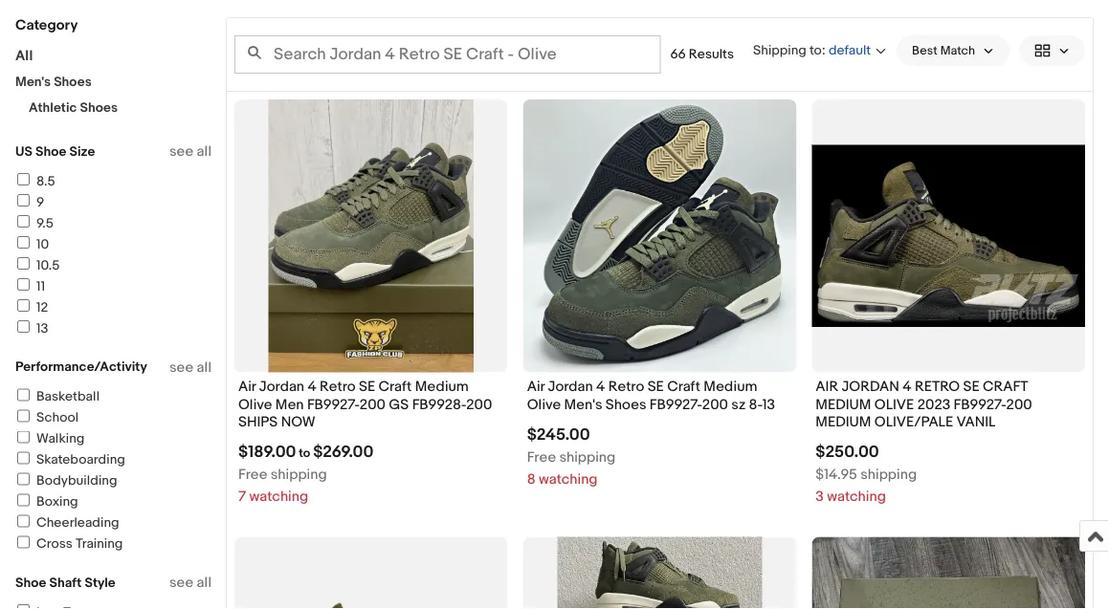 Task type: locate. For each thing, give the bounding box(es) containing it.
olive inside the air jordan 4 retro se craft medium olive men's shoes fb9927-200 sz 8-13
[[527, 396, 561, 413]]

medium
[[415, 379, 469, 396], [704, 379, 758, 396]]

medium down 'air'
[[816, 396, 872, 413]]

2 se from the left
[[648, 379, 664, 396]]

13
[[36, 321, 48, 337], [763, 396, 776, 413]]

to inside $189.00 to $269.00 free shipping 7 watching
[[299, 447, 310, 462]]

10 checkbox
[[17, 236, 30, 249]]

all link
[[15, 47, 33, 65]]

watching inside the $250.00 $14.95 shipping 3 watching
[[827, 489, 886, 506]]

3 fb9927- from the left
[[954, 396, 1007, 413]]

0 horizontal spatial 4
[[308, 379, 317, 396]]

0 vertical spatial shoe
[[35, 144, 66, 160]]

1 4 from the left
[[308, 379, 317, 396]]

shipping inside the $250.00 $14.95 shipping 3 watching
[[861, 467, 917, 484]]

1 vertical spatial see all button
[[169, 359, 212, 376]]

0 horizontal spatial se
[[359, 379, 375, 396]]

olive for $189.00
[[238, 396, 272, 413]]

2 horizontal spatial 4
[[903, 379, 912, 396]]

free
[[527, 450, 556, 467], [238, 467, 267, 484]]

air
[[238, 379, 256, 396], [527, 379, 545, 396]]

1 horizontal spatial se
[[648, 379, 664, 396]]

2 horizontal spatial se
[[963, 379, 980, 396]]

free up 8
[[527, 450, 556, 467]]

2 air from the left
[[527, 379, 545, 396]]

retro inside the air jordan 4 retro se craft medium olive men's shoes fb9927-200 sz 8-13
[[609, 379, 645, 396]]

fb9927- inside 'air jordan 4 retro se craft medium olive 2023 fb9927-200 medium olive/pale vanil'
[[954, 396, 1007, 413]]

medium
[[816, 396, 872, 413], [816, 414, 872, 431]]

:
[[822, 42, 826, 58]]

se for $250.00
[[963, 379, 980, 396]]

watching right 7
[[249, 489, 308, 506]]

jordan inside air jordan 4 retro se craft medium olive men fb9927-200 gs fb9928-200 ships now
[[259, 379, 305, 396]]

to for :
[[810, 42, 822, 58]]

craft inside the air jordan 4 retro se craft medium olive men's shoes fb9927-200 sz 8-13
[[667, 379, 701, 396]]

se inside air jordan 4 retro se craft medium olive men fb9927-200 gs fb9928-200 ships now
[[359, 379, 375, 396]]

shoes
[[54, 74, 92, 90], [80, 100, 118, 116], [606, 396, 647, 413]]

1 vertical spatial see all
[[169, 359, 212, 376]]

1 air from the left
[[238, 379, 256, 396]]

shoes right athletic
[[80, 100, 118, 116]]

fb9927- inside air jordan 4 retro se craft medium olive men fb9927-200 gs fb9928-200 ships now
[[307, 396, 360, 413]]

1 se from the left
[[359, 379, 375, 396]]

match
[[941, 43, 975, 58]]

olive for $245.00
[[527, 396, 561, 413]]

1 vertical spatial 13
[[763, 396, 776, 413]]

bodybuilding
[[36, 473, 117, 490]]

1 horizontal spatial shipping
[[559, 450, 616, 467]]

0 horizontal spatial watching
[[249, 489, 308, 506]]

2 see all button from the top
[[169, 359, 212, 376]]

fb9927- inside the air jordan 4 retro se craft medium olive men's shoes fb9927-200 sz 8-13
[[650, 396, 702, 413]]

2 vertical spatial all
[[197, 575, 212, 592]]

watching right 8
[[539, 472, 598, 489]]

Cheerleading checkbox
[[17, 516, 30, 528]]

jordan up $245.00
[[548, 379, 593, 396]]

olive inside air jordan 4 retro se craft medium olive men fb9927-200 gs fb9928-200 ships now
[[238, 396, 272, 413]]

shoe
[[35, 144, 66, 160], [15, 575, 46, 592]]

1 vertical spatial medium
[[816, 414, 872, 431]]

3 see all from the top
[[169, 575, 212, 592]]

shipping down $245.00
[[559, 450, 616, 467]]

1 see from the top
[[169, 143, 194, 160]]

1 craft from the left
[[379, 379, 412, 396]]

cheerleading link
[[14, 516, 119, 532]]

1 see all button from the top
[[169, 143, 212, 160]]

watching inside $245.00 free shipping 8 watching
[[539, 472, 598, 489]]

2 retro from the left
[[609, 379, 645, 396]]

jordan inside the air jordan 4 retro se craft medium olive men's shoes fb9927-200 sz 8-13
[[548, 379, 593, 396]]

shipping inside $189.00 to $269.00 free shipping 7 watching
[[271, 467, 327, 484]]

fb9927- for $250.00
[[954, 396, 1007, 413]]

shipping inside $245.00 free shipping 8 watching
[[559, 450, 616, 467]]

0 horizontal spatial olive
[[238, 396, 272, 413]]

2 fb9927- from the left
[[650, 396, 702, 413]]

air jordan 4 retro se craft medium olive men fb9927-200 gs fb9928-200 ships now image
[[269, 100, 474, 373]]

2 all from the top
[[197, 359, 212, 376]]

3 200 from the left
[[702, 396, 728, 413]]

cross training
[[36, 537, 123, 553]]

200 left sz
[[702, 396, 728, 413]]

se inside the air jordan 4 retro se craft medium olive men's shoes fb9927-200 sz 8-13
[[648, 379, 664, 396]]

0 horizontal spatial free
[[238, 467, 267, 484]]

medium inside air jordan 4 retro se craft medium olive men fb9927-200 gs fb9928-200 ships now
[[415, 379, 469, 396]]

2 horizontal spatial watching
[[827, 489, 886, 506]]

2 horizontal spatial fb9927-
[[954, 396, 1007, 413]]

$269.00
[[313, 443, 374, 463]]

watching inside $189.00 to $269.00 free shipping 7 watching
[[249, 489, 308, 506]]

0 vertical spatial men's
[[15, 74, 51, 90]]

$245.00
[[527, 426, 590, 446]]

men's
[[15, 74, 51, 90], [564, 396, 603, 413]]

0 horizontal spatial medium
[[415, 379, 469, 396]]

best
[[912, 43, 938, 58]]

retro inside air jordan 4 retro se craft medium olive men fb9927-200 gs fb9928-200 ships now
[[320, 379, 356, 396]]

0 horizontal spatial 13
[[36, 321, 48, 337]]

shoe shaft style
[[15, 575, 116, 592]]

Low Top checkbox
[[17, 605, 30, 610]]

200
[[360, 396, 386, 413], [466, 396, 492, 413], [702, 396, 728, 413], [1007, 396, 1033, 413]]

jordan
[[259, 379, 305, 396], [548, 379, 593, 396]]

see for shoe shaft style
[[169, 575, 194, 592]]

Basketball checkbox
[[17, 389, 30, 402]]

200 left gs
[[360, 396, 386, 413]]

4 inside the air jordan 4 retro se craft medium olive men's shoes fb9927-200 sz 8-13
[[597, 379, 605, 396]]

2 medium from the left
[[704, 379, 758, 396]]

vanil
[[957, 414, 996, 431]]

4 up now
[[308, 379, 317, 396]]

free up 7
[[238, 467, 267, 484]]

free inside $189.00 to $269.00 free shipping 7 watching
[[238, 467, 267, 484]]

4 200 from the left
[[1007, 396, 1033, 413]]

1 fb9927- from the left
[[307, 396, 360, 413]]

fb9927- up now
[[307, 396, 360, 413]]

shipping for $245.00
[[559, 450, 616, 467]]

shoes inside the air jordan 4 retro se craft medium olive men's shoes fb9927-200 sz 8-13
[[606, 396, 647, 413]]

to left default
[[810, 42, 822, 58]]

0 horizontal spatial air
[[238, 379, 256, 396]]

to down now
[[299, 447, 310, 462]]

nike air jordan 4 retro se craft medium olive size 10.5 men's fb9927-200 in hand image
[[557, 538, 763, 610]]

fb9927- up vanil
[[954, 396, 1007, 413]]

$250.00
[[816, 443, 879, 463]]

free inside $245.00 free shipping 8 watching
[[527, 450, 556, 467]]

air up 'ships' on the bottom of page
[[238, 379, 256, 396]]

all for shoe shaft style
[[197, 575, 212, 592]]

1 horizontal spatial medium
[[704, 379, 758, 396]]

1 horizontal spatial jordan
[[548, 379, 593, 396]]

4 inside air jordan 4 retro se craft medium olive men fb9927-200 gs fb9928-200 ships now
[[308, 379, 317, 396]]

see all
[[169, 143, 212, 160], [169, 359, 212, 376], [169, 575, 212, 592]]

shipping down the $250.00
[[861, 467, 917, 484]]

4 up $245.00 free shipping 8 watching
[[597, 379, 605, 396]]

air jordan 4 retro se craft medium olive men's shoes fb9927-200 sz 8-13 image
[[523, 100, 797, 373]]

1 all from the top
[[197, 143, 212, 160]]

1 horizontal spatial free
[[527, 450, 556, 467]]

olive
[[238, 396, 272, 413], [527, 396, 561, 413]]

see all for us shoe size
[[169, 143, 212, 160]]

12 checkbox
[[17, 300, 30, 312]]

medium up the $250.00
[[816, 414, 872, 431]]

results
[[689, 46, 734, 63]]

1 vertical spatial all
[[197, 359, 212, 376]]

shoes up athletic
[[54, 74, 92, 90]]

2 vertical spatial shoes
[[606, 396, 647, 413]]

9.5
[[36, 215, 54, 232]]

2 4 from the left
[[597, 379, 605, 396]]

1 horizontal spatial to
[[810, 42, 822, 58]]

see all button for performance/activity
[[169, 359, 212, 376]]

3 all from the top
[[197, 575, 212, 592]]

0 vertical spatial see
[[169, 143, 194, 160]]

ships
[[238, 414, 278, 431]]

13 right 13 option
[[36, 321, 48, 337]]

all
[[197, 143, 212, 160], [197, 359, 212, 376], [197, 575, 212, 592]]

2 vertical spatial see all button
[[169, 575, 212, 592]]

0 horizontal spatial retro
[[320, 379, 356, 396]]

1 see all from the top
[[169, 143, 212, 160]]

air up $245.00
[[527, 379, 545, 396]]

medium inside the air jordan 4 retro se craft medium olive men's shoes fb9927-200 sz 8-13
[[704, 379, 758, 396]]

1 horizontal spatial 13
[[763, 396, 776, 413]]

air jordan 4 retro se craft medium olive 2023 fb9927-200 medium olive/pale vanil link
[[816, 379, 1082, 436]]

1 vertical spatial to
[[299, 447, 310, 462]]

1 horizontal spatial 4
[[597, 379, 605, 396]]

9 checkbox
[[17, 194, 30, 207]]

200 inside the air jordan 4 retro se craft medium olive men's shoes fb9927-200 sz 8-13
[[702, 396, 728, 413]]

air for $189.00
[[238, 379, 256, 396]]

2 vertical spatial see
[[169, 575, 194, 592]]

to inside shipping to : default
[[810, 42, 822, 58]]

200 right gs
[[466, 396, 492, 413]]

1 horizontal spatial air
[[527, 379, 545, 396]]

0 vertical spatial medium
[[816, 396, 872, 413]]

0 vertical spatial see all button
[[169, 143, 212, 160]]

air for $245.00
[[527, 379, 545, 396]]

fb9927-
[[307, 396, 360, 413], [650, 396, 702, 413], [954, 396, 1007, 413]]

0 horizontal spatial jordan
[[259, 379, 305, 396]]

9.5 link
[[14, 215, 54, 232]]

0 vertical spatial all
[[197, 143, 212, 160]]

all for performance/activity
[[197, 359, 212, 376]]

4 up 'olive'
[[903, 379, 912, 396]]

to
[[810, 42, 822, 58], [299, 447, 310, 462]]

watching down $14.95
[[827, 489, 886, 506]]

0 vertical spatial see all
[[169, 143, 212, 160]]

13 checkbox
[[17, 321, 30, 333]]

4
[[308, 379, 317, 396], [597, 379, 605, 396], [903, 379, 912, 396]]

2 craft from the left
[[667, 379, 701, 396]]

air jordan 4 retro se craft medium olive 2023 fb9927-200 medium olive/pale vanil image
[[812, 145, 1086, 328]]

sz
[[732, 396, 746, 413]]

watching
[[539, 472, 598, 489], [249, 489, 308, 506], [827, 489, 886, 506]]

1 horizontal spatial watching
[[539, 472, 598, 489]]

1 medium from the left
[[415, 379, 469, 396]]

0 horizontal spatial to
[[299, 447, 310, 462]]

66 results
[[671, 46, 734, 63]]

0 horizontal spatial men's
[[15, 74, 51, 90]]

3 4 from the left
[[903, 379, 912, 396]]

shipping
[[559, 450, 616, 467], [271, 467, 327, 484], [861, 467, 917, 484]]

air jordan 4 retro se craft medium olive men fb9927-200 gs fb9928-200 ships now link
[[238, 379, 504, 436]]

fb9927- left sz
[[650, 396, 702, 413]]

cross
[[36, 537, 73, 553]]

1 retro from the left
[[320, 379, 356, 396]]

Bodybuilding checkbox
[[17, 473, 30, 486]]

0 vertical spatial to
[[810, 42, 822, 58]]

shoe right us
[[35, 144, 66, 160]]

jordan up men at the left bottom of page
[[259, 379, 305, 396]]

medium for $269.00
[[415, 379, 469, 396]]

olive up $245.00
[[527, 396, 561, 413]]

1 horizontal spatial retro
[[609, 379, 645, 396]]

boxing
[[36, 494, 78, 511]]

1 vertical spatial men's
[[564, 396, 603, 413]]

craft inside air jordan 4 retro se craft medium olive men fb9927-200 gs fb9928-200 ships now
[[379, 379, 412, 396]]

1 horizontal spatial olive
[[527, 396, 561, 413]]

men's inside the air jordan 4 retro se craft medium olive men's shoes fb9927-200 sz 8-13
[[564, 396, 603, 413]]

3 see from the top
[[169, 575, 194, 592]]

see for performance/activity
[[169, 359, 194, 376]]

10.5 checkbox
[[17, 258, 30, 270]]

see all button
[[169, 143, 212, 160], [169, 359, 212, 376], [169, 575, 212, 592]]

1 horizontal spatial men's
[[564, 396, 603, 413]]

retro
[[320, 379, 356, 396], [609, 379, 645, 396]]

shoe up low top checkbox at the left bottom of page
[[15, 575, 46, 592]]

13 right sz
[[763, 396, 776, 413]]

2 vertical spatial see all
[[169, 575, 212, 592]]

1 jordan from the left
[[259, 379, 305, 396]]

3 see all button from the top
[[169, 575, 212, 592]]

fb9927- for $189.00
[[307, 396, 360, 413]]

shipping down '$189.00'
[[271, 467, 327, 484]]

4 for $189.00
[[308, 379, 317, 396]]

Cross Training checkbox
[[17, 537, 30, 549]]

men's down all
[[15, 74, 51, 90]]

0 horizontal spatial craft
[[379, 379, 412, 396]]

0 vertical spatial shoes
[[54, 74, 92, 90]]

air inside the air jordan 4 retro se craft medium olive men's shoes fb9927-200 sz 8-13
[[527, 379, 545, 396]]

4 inside 'air jordan 4 retro se craft medium olive 2023 fb9927-200 medium olive/pale vanil'
[[903, 379, 912, 396]]

olive up 'ships' on the bottom of page
[[238, 396, 272, 413]]

200 down craft
[[1007, 396, 1033, 413]]

air inside air jordan 4 retro se craft medium olive men fb9927-200 gs fb9928-200 ships now
[[238, 379, 256, 396]]

9.5 checkbox
[[17, 215, 30, 228]]

2 olive from the left
[[527, 396, 561, 413]]

olive/pale
[[875, 414, 954, 431]]

$189.00 to $269.00 free shipping 7 watching
[[238, 443, 374, 506]]

craft
[[379, 379, 412, 396], [667, 379, 701, 396]]

medium for shipping
[[704, 379, 758, 396]]

air jordan 4 retro se craft medium olive men's shoes fb9927-200 sz 8-13 link
[[527, 379, 793, 418]]

8.5 checkbox
[[17, 173, 30, 186]]

2 jordan from the left
[[548, 379, 593, 396]]

13 link
[[14, 321, 48, 337]]

1 horizontal spatial craft
[[667, 379, 701, 396]]

3 se from the left
[[963, 379, 980, 396]]

1 olive from the left
[[238, 396, 272, 413]]

2 horizontal spatial shipping
[[861, 467, 917, 484]]

2 see all from the top
[[169, 359, 212, 376]]

medium up fb9928-
[[415, 379, 469, 396]]

8.5
[[36, 173, 55, 190]]

style
[[85, 575, 116, 592]]

0 horizontal spatial fb9927-
[[307, 396, 360, 413]]

2 see from the top
[[169, 359, 194, 376]]

0 horizontal spatial shipping
[[271, 467, 327, 484]]

medium up sz
[[704, 379, 758, 396]]

1 vertical spatial see
[[169, 359, 194, 376]]

men's up $245.00
[[564, 396, 603, 413]]

1 vertical spatial shoes
[[80, 100, 118, 116]]

shipping for $250.00
[[861, 467, 917, 484]]

1 horizontal spatial fb9927-
[[650, 396, 702, 413]]

see all button for us shoe size
[[169, 143, 212, 160]]

shoes up $245.00 free shipping 8 watching
[[606, 396, 647, 413]]

se inside 'air jordan 4 retro se craft medium olive 2023 fb9927-200 medium olive/pale vanil'
[[963, 379, 980, 396]]



Task type: vqa. For each thing, say whether or not it's contained in the screenshot.
see to the top
yes



Task type: describe. For each thing, give the bounding box(es) containing it.
craft for shipping
[[667, 379, 701, 396]]

2023 air jordan 4 retro se craft olive vanilla black fb9927-200 men sneakers new image
[[235, 538, 508, 610]]

11 checkbox
[[17, 279, 30, 291]]

8
[[527, 472, 536, 489]]

category
[[15, 16, 78, 34]]

jordan for $245.00
[[548, 379, 593, 396]]

66
[[671, 46, 686, 63]]

men's inside all men's shoes athletic shoes
[[15, 74, 51, 90]]

air jordan 4 retro se craft medium olive 2023 fb9927-200 medium olive/pale vanil
[[816, 379, 1033, 431]]

10.5
[[36, 258, 60, 274]]

basketball
[[36, 389, 100, 405]]

bodybuilding link
[[14, 473, 117, 490]]

air jordan 4 retro se craft medium olive men's shoes fb9927-200 sz 8-13
[[527, 379, 776, 413]]

4 for $245.00
[[597, 379, 605, 396]]

air
[[816, 379, 839, 396]]

Walking checkbox
[[17, 431, 30, 444]]

craft for $269.00
[[379, 379, 412, 396]]

2 medium from the top
[[816, 414, 872, 431]]

$250.00 $14.95 shipping 3 watching
[[816, 443, 917, 506]]

default
[[829, 43, 871, 59]]

7
[[238, 489, 246, 506]]

10 link
[[14, 236, 49, 253]]

12 link
[[14, 300, 48, 316]]

retro for $245.00
[[609, 379, 645, 396]]

10
[[36, 236, 49, 253]]

see all for shoe shaft style
[[169, 575, 212, 592]]

walking
[[36, 431, 85, 448]]

all men's shoes athletic shoes
[[15, 47, 118, 116]]

se for $245.00
[[648, 379, 664, 396]]

skateboarding link
[[14, 452, 125, 469]]

size 9.5 - jordan 4 se retro low craft - olive image
[[812, 538, 1086, 610]]

3
[[816, 489, 824, 506]]

best match button
[[897, 35, 1010, 66]]

1 medium from the top
[[816, 396, 872, 413]]

skateboarding
[[36, 452, 125, 469]]

us shoe size
[[15, 144, 95, 160]]

jordan
[[842, 379, 900, 396]]

watching for $245.00
[[539, 472, 598, 489]]

2 200 from the left
[[466, 396, 492, 413]]

craft
[[983, 379, 1028, 396]]

best match
[[912, 43, 975, 58]]

8-
[[749, 396, 763, 413]]

school link
[[14, 410, 79, 426]]

size
[[69, 144, 95, 160]]

1 vertical spatial shoe
[[15, 575, 46, 592]]

cross training link
[[14, 537, 123, 553]]

training
[[76, 537, 123, 553]]

now
[[281, 414, 316, 431]]

jordan for $189.00
[[259, 379, 305, 396]]

$189.00
[[238, 443, 296, 463]]

Boxing checkbox
[[17, 494, 30, 507]]

0 vertical spatial 13
[[36, 321, 48, 337]]

se for $189.00
[[359, 379, 375, 396]]

walking link
[[14, 431, 85, 448]]

watching for $250.00
[[827, 489, 886, 506]]

2023
[[918, 396, 951, 413]]

shipping
[[753, 42, 807, 58]]

see for us shoe size
[[169, 143, 194, 160]]

4 for $250.00
[[903, 379, 912, 396]]

8.5 link
[[14, 173, 55, 190]]

fb9928-
[[412, 396, 466, 413]]

basketball link
[[14, 389, 100, 405]]

School checkbox
[[17, 410, 30, 423]]

retro
[[915, 379, 960, 396]]

12
[[36, 300, 48, 316]]

Enter your search keyword text field
[[235, 35, 661, 74]]

see all button for shoe shaft style
[[169, 575, 212, 592]]

$14.95
[[816, 467, 858, 484]]

olive
[[875, 396, 914, 413]]

1 200 from the left
[[360, 396, 386, 413]]

$245.00 free shipping 8 watching
[[527, 426, 616, 489]]

Skateboarding checkbox
[[17, 452, 30, 465]]

200 inside 'air jordan 4 retro se craft medium olive 2023 fb9927-200 medium olive/pale vanil'
[[1007, 396, 1033, 413]]

view: gallery view image
[[1035, 41, 1070, 61]]

men
[[276, 396, 304, 413]]

11 link
[[14, 279, 45, 295]]

cheerleading
[[36, 516, 119, 532]]

13 inside the air jordan 4 retro se craft medium olive men's shoes fb9927-200 sz 8-13
[[763, 396, 776, 413]]

9
[[36, 194, 44, 211]]

retro for $189.00
[[320, 379, 356, 396]]

11
[[36, 279, 45, 295]]

shaft
[[49, 575, 82, 592]]

performance/activity
[[15, 359, 147, 376]]

shipping to : default
[[753, 42, 871, 59]]

all
[[15, 47, 33, 65]]

see all for performance/activity
[[169, 359, 212, 376]]

air jordan 4 retro se craft medium olive men fb9927-200 gs fb9928-200 ships now
[[238, 379, 492, 431]]

to for $269.00
[[299, 447, 310, 462]]

us
[[15, 144, 32, 160]]

9 link
[[14, 194, 44, 211]]

10.5 link
[[14, 258, 60, 274]]

gs
[[389, 396, 409, 413]]

boxing link
[[14, 494, 78, 511]]

athletic
[[29, 100, 77, 116]]

school
[[36, 410, 79, 426]]

all for us shoe size
[[197, 143, 212, 160]]



